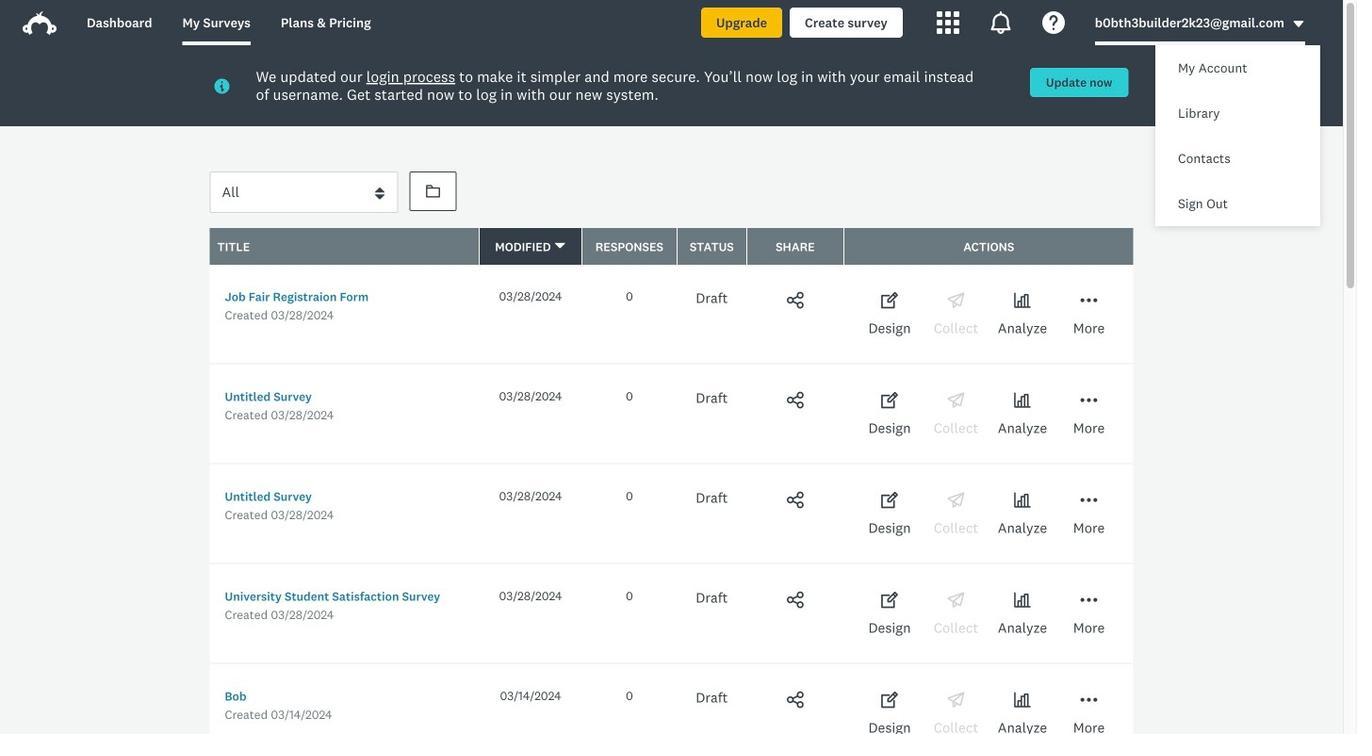 Task type: locate. For each thing, give the bounding box(es) containing it.
0 horizontal spatial products icon image
[[937, 11, 960, 34]]

dropdown arrow image
[[1293, 17, 1306, 31]]

2 products icon image from the left
[[990, 11, 1013, 34]]

1 horizontal spatial products icon image
[[990, 11, 1013, 34]]

surveymonkey logo image
[[23, 11, 57, 35]]

products icon image
[[937, 11, 960, 34], [990, 11, 1013, 34]]

1 products icon image from the left
[[937, 11, 960, 34]]



Task type: vqa. For each thing, say whether or not it's contained in the screenshot.
"Search" IMAGE
no



Task type: describe. For each thing, give the bounding box(es) containing it.
help icon image
[[1043, 11, 1065, 34]]

x image
[[1303, 81, 1315, 93]]



